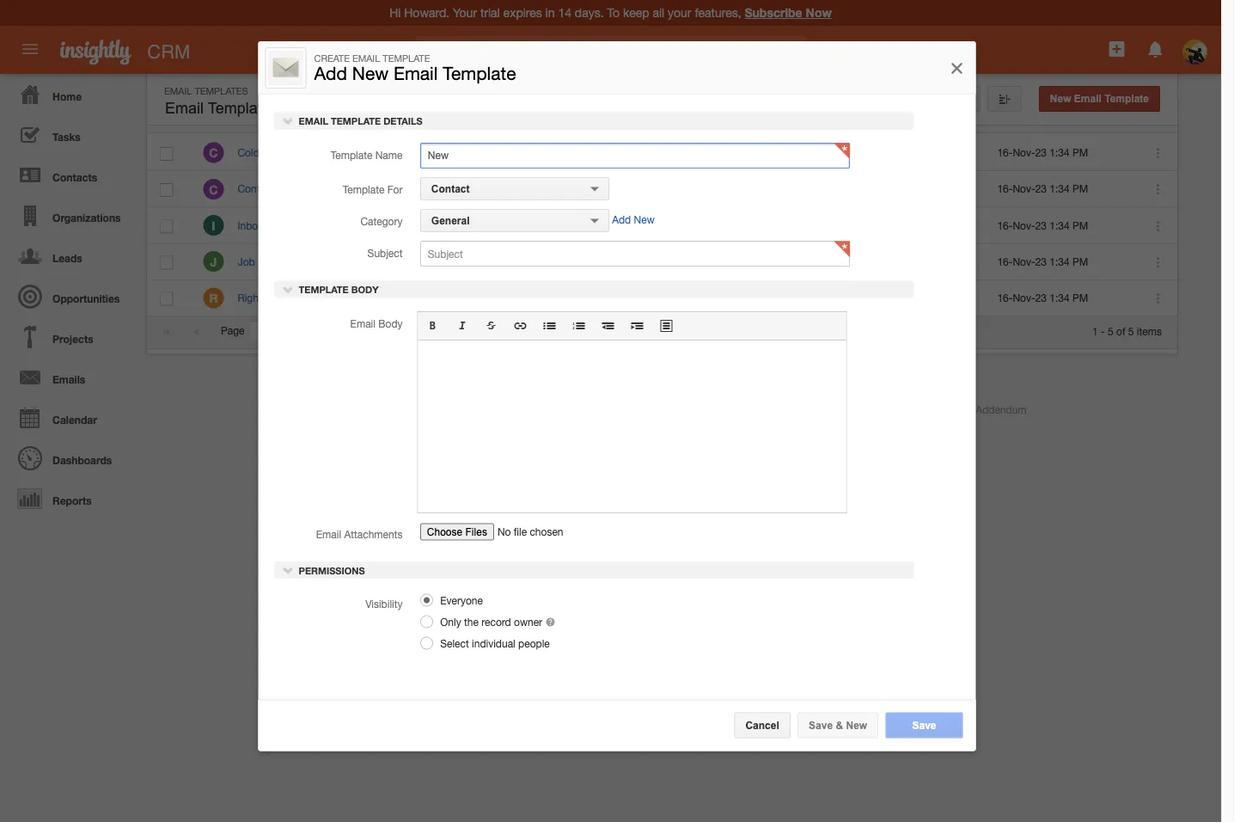 Task type: vqa. For each thing, say whether or not it's contained in the screenshot.
Sales corresponding to R
yes



Task type: locate. For each thing, give the bounding box(es) containing it.
template down notifications "icon"
[[1105, 93, 1150, 104]]

pm inside r 'row'
[[1073, 292, 1089, 304]]

1 vertical spatial templates
[[208, 99, 278, 117]]

for inside j row
[[400, 255, 412, 268]]

subject inside row
[[363, 111, 400, 123]]

2 16-nov-23 1:34 pm from the top
[[998, 183, 1089, 195]]

1 horizontal spatial name
[[376, 149, 403, 161]]

1 horizontal spatial emails link
[[902, 86, 981, 112]]

opportunities link
[[4, 276, 138, 316]]

emails
[[933, 93, 970, 104], [53, 373, 85, 385]]

nov- for do you have time to connect?
[[1013, 147, 1036, 159]]

3 pm from the top
[[1073, 219, 1089, 231]]

2 brown from the top
[[528, 183, 558, 195]]

contact inside contact button
[[432, 183, 470, 194]]

sales cell
[[601, 135, 730, 171], [601, 208, 730, 244], [601, 280, 730, 316]]

1 16-nov-23 1:34 pm from the top
[[998, 147, 1089, 159]]

howard brown link inside r 'row'
[[489, 292, 558, 304]]

c link
[[203, 142, 224, 163], [203, 179, 224, 199]]

howard brown link inside j row
[[489, 255, 558, 268]]

16-nov-23 1:34 pm
[[998, 147, 1089, 159], [998, 183, 1089, 195], [998, 219, 1089, 231], [998, 255, 1089, 268], [998, 292, 1089, 304]]

23
[[1036, 147, 1047, 159], [1036, 183, 1047, 195], [1036, 219, 1047, 231], [1036, 255, 1047, 268], [1036, 292, 1047, 304]]

cell
[[856, 135, 985, 171], [601, 171, 730, 208], [730, 171, 856, 208], [856, 171, 985, 208], [730, 208, 856, 244], [856, 208, 985, 244], [856, 244, 985, 280]]

howard brown
[[489, 147, 558, 159], [489, 183, 558, 195], [489, 255, 558, 268], [489, 292, 558, 304]]

16-
[[998, 147, 1013, 159], [998, 183, 1013, 195], [998, 219, 1013, 231], [998, 255, 1013, 268], [998, 292, 1013, 304]]

cancel
[[746, 719, 780, 731]]

contact cell
[[730, 244, 856, 280], [730, 280, 856, 316]]

2 sales from the top
[[618, 220, 642, 231]]

howard brown for can you point me to the right person?
[[489, 292, 558, 304]]

info
[[277, 183, 295, 195]]

3 1:34 from the top
[[1050, 219, 1070, 231]]

1:34 for do you have time to connect?
[[1050, 147, 1070, 159]]

name inside add new email template 'dialog'
[[376, 149, 403, 161]]

you right do
[[379, 147, 396, 159]]

person
[[265, 292, 297, 304]]

1 horizontal spatial emails
[[933, 93, 970, 104]]

template down email template details
[[331, 149, 373, 161]]

emails link down projects
[[4, 357, 138, 397]]

5 1:34 from the top
[[1050, 292, 1070, 304]]

5 23 from the top
[[1036, 292, 1047, 304]]

2 c row from the top
[[147, 171, 1178, 208]]

5 16- from the top
[[998, 292, 1013, 304]]

4 howard brown from the top
[[489, 292, 558, 304]]

1:34 inside r 'row'
[[1050, 292, 1070, 304]]

0% cell
[[856, 280, 985, 316]]

category inside row
[[613, 111, 658, 123]]

everyone
[[438, 594, 483, 606]]

response inside i row
[[279, 219, 325, 231]]

23 inside i row
[[1036, 219, 1047, 231]]

2 16- from the top
[[998, 183, 1013, 195]]

2 vertical spatial sales
[[618, 293, 642, 304]]

1 brown from the top
[[528, 147, 558, 159]]

contact inside j row
[[743, 255, 780, 268]]

0 vertical spatial the
[[460, 292, 475, 304]]

23 inside j row
[[1036, 255, 1047, 268]]

i link
[[203, 215, 224, 236]]

2 thanks from the top
[[363, 219, 397, 231]]

4 howard from the top
[[489, 255, 525, 268]]

crm
[[147, 40, 190, 62]]

nov- inside r 'row'
[[1013, 292, 1036, 304]]

thanks up can on the left top of page
[[363, 255, 397, 268]]

4 1:34 from the top
[[1050, 255, 1070, 268]]

howard up general button
[[489, 183, 525, 195]]

2 vertical spatial thanks
[[363, 255, 397, 268]]

name up cold
[[237, 111, 266, 123]]

howard brown down general button
[[489, 292, 558, 304]]

type
[[790, 111, 813, 123]]

template type
[[742, 111, 813, 123]]

subject
[[363, 111, 400, 123], [368, 247, 403, 259]]

to right time
[[447, 147, 456, 159]]

visibility
[[366, 598, 403, 610]]

5
[[1109, 325, 1114, 337], [1129, 325, 1135, 337]]

subject inside add new email template 'dialog'
[[368, 247, 403, 259]]

for
[[388, 183, 403, 195]]

2 howard brown from the top
[[489, 183, 558, 195]]

body
[[351, 284, 379, 295], [379, 317, 403, 329]]

r
[[209, 291, 218, 305]]

brown up person?
[[528, 255, 558, 268]]

category up name text box
[[613, 111, 658, 123]]

projects link
[[4, 316, 138, 357]]

1 vertical spatial emails
[[53, 373, 85, 385]]

application
[[417, 311, 847, 513]]

save right the &
[[913, 719, 937, 731]]

people
[[519, 637, 550, 649]]

0 vertical spatial add
[[314, 63, 347, 84]]

items
[[1138, 325, 1163, 337]]

1 - 5 of 5 items
[[1093, 325, 1163, 337]]

owner
[[488, 111, 521, 123]]

3 brown from the top
[[528, 219, 558, 231]]

add up email template details
[[314, 63, 347, 84]]

4 pm from the top
[[1073, 255, 1089, 268]]

0 vertical spatial subject
[[363, 111, 400, 123]]

0 vertical spatial for
[[400, 183, 412, 195]]

new right create
[[352, 63, 389, 84]]

contact info link
[[238, 183, 303, 195]]

1 pm from the top
[[1073, 147, 1089, 159]]

nov- for can you point me to the right person?
[[1013, 292, 1036, 304]]

3 16- from the top
[[998, 219, 1013, 231]]

1 c from the top
[[209, 146, 218, 160]]

all link
[[415, 36, 467, 67]]

navigation
[[0, 74, 138, 519]]

1 vertical spatial emails link
[[4, 357, 138, 397]]

1 vertical spatial category
[[361, 215, 403, 227]]

for left connecting
[[400, 183, 412, 195]]

None checkbox
[[160, 147, 173, 161], [160, 220, 173, 233], [160, 256, 173, 270], [160, 292, 173, 306], [160, 147, 173, 161], [160, 220, 173, 233], [160, 256, 173, 270], [160, 292, 173, 306]]

nov- for thanks for connecting
[[1013, 183, 1036, 195]]

add
[[314, 63, 347, 84], [612, 213, 631, 225]]

16-nov-23 1:34 pm for can you point me to the right person?
[[998, 292, 1089, 304]]

name up for
[[376, 149, 403, 161]]

1 vertical spatial subject
[[368, 247, 403, 259]]

4 nov- from the top
[[1013, 255, 1036, 268]]

right
[[477, 292, 498, 304]]

16- inside r 'row'
[[998, 292, 1013, 304]]

thanks
[[363, 183, 397, 195], [363, 219, 397, 231], [363, 255, 397, 268]]

new up date on the right of the page
[[1051, 93, 1072, 104]]

None radio
[[420, 615, 433, 628]]

0 horizontal spatial 5
[[1109, 325, 1114, 337]]

1 1:34 from the top
[[1050, 147, 1070, 159]]

cold email link
[[238, 147, 296, 159]]

4 16- from the top
[[998, 255, 1013, 268]]

sales up the subject text field
[[618, 220, 642, 231]]

row group containing c
[[147, 135, 1178, 316]]

for inside i row
[[400, 219, 412, 231]]

do
[[363, 147, 376, 159]]

howard brown link for do you have time to connect?
[[489, 147, 558, 159]]

save
[[809, 719, 833, 731], [913, 719, 937, 731]]

5 brown from the top
[[528, 292, 558, 304]]

thanks inside i row
[[363, 219, 397, 231]]

nov- inside j row
[[1013, 255, 1036, 268]]

1 c link from the top
[[203, 142, 224, 163]]

new right the &
[[847, 719, 868, 731]]

1 sales cell from the top
[[601, 135, 730, 171]]

response up job application response "link"
[[279, 219, 325, 231]]

thanks down template for
[[363, 219, 397, 231]]

general button
[[420, 209, 610, 232]]

to for r
[[448, 292, 457, 304]]

brown up contact button on the top left
[[528, 147, 558, 159]]

c row
[[147, 135, 1178, 171], [147, 171, 1178, 208]]

lead cell
[[730, 135, 856, 171]]

1 contact cell from the top
[[730, 244, 856, 280]]

to right "me"
[[448, 292, 457, 304]]

0 vertical spatial you
[[379, 147, 396, 159]]

16-nov-23 1:34 pm for do you have time to connect?
[[998, 147, 1089, 159]]

0 vertical spatial templates
[[195, 85, 248, 96]]

thanks for applying... link
[[363, 255, 463, 268]]

howard brown up person?
[[489, 255, 558, 268]]

1 for from the top
[[400, 183, 412, 195]]

subject down "thanks for contacting us." link
[[368, 247, 403, 259]]

the right only
[[464, 616, 479, 628]]

sales inside i row
[[618, 220, 642, 231]]

you
[[379, 147, 396, 159], [385, 292, 402, 304]]

emails inside "navigation"
[[53, 373, 85, 385]]

sales down the hiring
[[618, 293, 642, 304]]

0 vertical spatial response
[[279, 219, 325, 231]]

1 sales from the top
[[618, 147, 642, 159]]

new email template
[[1051, 93, 1150, 104]]

brown right right
[[528, 292, 558, 304]]

None checkbox
[[160, 110, 173, 123], [160, 183, 173, 197], [160, 110, 173, 123], [160, 183, 173, 197]]

4 howard brown link from the top
[[489, 255, 558, 268]]

c up i link
[[209, 182, 218, 196]]

email inside "link"
[[1075, 93, 1102, 104]]

2 howard brown link from the top
[[489, 183, 558, 195]]

emails link down close image
[[902, 86, 981, 112]]

category inside add new email template 'dialog'
[[361, 215, 403, 227]]

close image
[[949, 57, 966, 78]]

1 vertical spatial sales cell
[[601, 208, 730, 244]]

emails link
[[902, 86, 981, 112], [4, 357, 138, 397]]

c row up 'add new' "link"
[[147, 171, 1178, 208]]

2 contact cell from the top
[[730, 280, 856, 316]]

2 chevron down image from the top
[[282, 564, 295, 576]]

1 23 from the top
[[1036, 147, 1047, 159]]

toolbar
[[418, 312, 847, 340]]

you inside r 'row'
[[385, 292, 402, 304]]

2 howard from the top
[[489, 183, 525, 195]]

1 vertical spatial for
[[400, 219, 412, 231]]

add up the subject text field
[[612, 213, 631, 225]]

sales cell for c
[[601, 135, 730, 171]]

1 horizontal spatial 5
[[1129, 325, 1135, 337]]

0 horizontal spatial emails
[[53, 373, 85, 385]]

Name text field
[[420, 143, 850, 168]]

5 howard brown link from the top
[[489, 292, 558, 304]]

sales for i
[[618, 220, 642, 231]]

1 horizontal spatial save
[[913, 719, 937, 731]]

1 howard from the top
[[489, 147, 525, 159]]

howard brown inside r 'row'
[[489, 292, 558, 304]]

c left cold
[[209, 146, 218, 160]]

job application response thanks for applying...
[[238, 255, 463, 268]]

3 23 from the top
[[1036, 219, 1047, 231]]

2 nov- from the top
[[1013, 183, 1036, 195]]

blog link
[[401, 403, 422, 415]]

0 vertical spatial sales
[[618, 147, 642, 159]]

howard brown up contact button on the top left
[[489, 147, 558, 159]]

thanks for thanks for connecting
[[363, 183, 397, 195]]

chevron down image left permissions
[[282, 564, 295, 576]]

row
[[147, 101, 1177, 133]]

5 pm from the top
[[1073, 292, 1089, 304]]

cold email
[[238, 147, 288, 159]]

howard
[[489, 147, 525, 159], [489, 183, 525, 195], [489, 219, 525, 231], [489, 255, 525, 268], [489, 292, 525, 304]]

hiring
[[618, 256, 645, 268]]

new inside button
[[847, 719, 868, 731]]

None file field
[[420, 522, 616, 547]]

3 sales from the top
[[618, 293, 642, 304]]

create
[[314, 52, 350, 63]]

c
[[209, 146, 218, 160], [209, 182, 218, 196]]

1 16-nov-23 1:34 pm cell from the top
[[985, 135, 1135, 171]]

howard brown up general button
[[489, 183, 558, 195]]

4 16-nov-23 1:34 pm from the top
[[998, 255, 1089, 268]]

0 vertical spatial name
[[237, 111, 266, 123]]

5 right -
[[1109, 325, 1114, 337]]

1 vertical spatial body
[[379, 317, 403, 329]]

howard brown link down general button
[[489, 292, 558, 304]]

c link up i link
[[203, 179, 224, 199]]

home link
[[4, 74, 138, 114]]

5 16-nov-23 1:34 pm cell from the top
[[985, 280, 1135, 316]]

you for c
[[379, 147, 396, 159]]

blog
[[401, 403, 422, 415]]

howard inside r 'row'
[[489, 292, 525, 304]]

howard brown link up general button
[[489, 183, 558, 195]]

1 vertical spatial chevron down image
[[282, 564, 295, 576]]

4 23 from the top
[[1036, 255, 1047, 268]]

1 vertical spatial c link
[[203, 179, 224, 199]]

5 16-nov-23 1:34 pm from the top
[[998, 292, 1089, 304]]

emails up calendar link
[[53, 373, 85, 385]]

16-nov-23 1:34 pm inside r 'row'
[[998, 292, 1089, 304]]

3 sales cell from the top
[[601, 280, 730, 316]]

pm for do you have time to connect?
[[1073, 147, 1089, 159]]

Search this list... text field
[[561, 86, 754, 112]]

2 1:34 from the top
[[1050, 183, 1070, 195]]

i
[[212, 218, 215, 233]]

16- inside i row
[[998, 219, 1013, 231]]

2 vertical spatial sales cell
[[601, 280, 730, 316]]

template inside "link"
[[1105, 93, 1150, 104]]

chevron down image down application
[[282, 283, 295, 295]]

howard brown link up person?
[[489, 255, 558, 268]]

0 horizontal spatial category
[[361, 215, 403, 227]]

category down template for
[[361, 215, 403, 227]]

0 vertical spatial chevron down image
[[282, 283, 295, 295]]

1 chevron down image from the top
[[282, 283, 295, 295]]

subject up do
[[363, 111, 400, 123]]

pm
[[1073, 147, 1089, 159], [1073, 183, 1089, 195], [1073, 219, 1089, 231], [1073, 255, 1089, 268], [1073, 292, 1089, 304]]

r row
[[147, 280, 1178, 316]]

templates
[[195, 85, 248, 96], [208, 99, 278, 117]]

howard for do you have time to connect?
[[489, 147, 525, 159]]

0 vertical spatial c link
[[203, 142, 224, 163]]

all
[[433, 45, 446, 58]]

2 save from the left
[[913, 719, 937, 731]]

new inside create email template add new email template
[[352, 63, 389, 84]]

lead
[[743, 147, 766, 159]]

save left the &
[[809, 719, 833, 731]]

1 vertical spatial sales
[[618, 220, 642, 231]]

body down can on the left top of page
[[379, 317, 403, 329]]

howard brown link
[[489, 147, 558, 159], [489, 183, 558, 195], [489, 219, 558, 231], [489, 255, 558, 268], [489, 292, 558, 304]]

inbound
[[238, 219, 276, 231]]

thanks inside j row
[[363, 255, 397, 268]]

row group
[[147, 135, 1178, 316]]

23 for do you have time to connect?
[[1036, 147, 1047, 159]]

this record will only be visible to its creator and administrators. image
[[546, 616, 556, 628]]

page
[[221, 325, 245, 337]]

body down job application response thanks for applying...
[[351, 284, 379, 295]]

c for contact info
[[209, 182, 218, 196]]

0 horizontal spatial save
[[809, 719, 833, 731]]

brown inside r 'row'
[[528, 292, 558, 304]]

howard up person?
[[489, 255, 525, 268]]

1:34 for can you point me to the right person?
[[1050, 292, 1070, 304]]

1 5 from the left
[[1109, 325, 1114, 337]]

1 howard brown link from the top
[[489, 147, 558, 159]]

chevron down image
[[282, 283, 295, 295], [282, 564, 295, 576]]

howard inside j row
[[489, 255, 525, 268]]

template down all
[[443, 63, 516, 84]]

contact inside c row
[[238, 183, 274, 195]]

thanks down template name
[[363, 183, 397, 195]]

2 c from the top
[[209, 182, 218, 196]]

2 pm from the top
[[1073, 183, 1089, 195]]

1 vertical spatial the
[[464, 616, 479, 628]]

3 howard from the top
[[489, 219, 525, 231]]

0 vertical spatial c
[[209, 146, 218, 160]]

0 vertical spatial category
[[613, 111, 658, 123]]

howard for can you point me to the right person?
[[489, 292, 525, 304]]

for left contacting
[[400, 219, 412, 231]]

sales inside r 'row'
[[618, 293, 642, 304]]

response up template body
[[313, 255, 359, 268]]

2 vertical spatial for
[[400, 255, 412, 268]]

c row down 'search this list...' "text box"
[[147, 135, 1178, 171]]

5 nov- from the top
[[1013, 292, 1036, 304]]

1 vertical spatial thanks
[[363, 219, 397, 231]]

1:34 inside i row
[[1050, 219, 1070, 231]]

1 howard brown from the top
[[489, 147, 558, 159]]

3 nov- from the top
[[1013, 219, 1036, 231]]

1 vertical spatial c
[[209, 182, 218, 196]]

brown for do you have time to connect?
[[528, 147, 558, 159]]

3 16-nov-23 1:34 pm from the top
[[998, 219, 1089, 231]]

0 vertical spatial thanks
[[363, 183, 397, 195]]

brown up general button
[[528, 183, 558, 195]]

23 for thanks for connecting
[[1036, 183, 1047, 195]]

emails down close image
[[933, 93, 970, 104]]

1 vertical spatial add
[[612, 213, 631, 225]]

us.
[[466, 219, 480, 231]]

None radio
[[420, 594, 433, 606], [420, 637, 433, 649], [420, 594, 433, 606], [420, 637, 433, 649]]

0 horizontal spatial add
[[314, 63, 347, 84]]

1 vertical spatial name
[[376, 149, 403, 161]]

3 howard brown from the top
[[489, 255, 558, 268]]

contact for contact cell associated with r
[[743, 292, 780, 304]]

3 for from the top
[[400, 255, 412, 268]]

you right can on the left top of page
[[385, 292, 402, 304]]

4 16-nov-23 1:34 pm cell from the top
[[985, 244, 1135, 280]]

howard right the us.
[[489, 219, 525, 231]]

0 horizontal spatial emails link
[[4, 357, 138, 397]]

new inside "link"
[[1051, 93, 1072, 104]]

23 inside r 'row'
[[1036, 292, 1047, 304]]

16-nov-23 1:34 pm cell
[[985, 135, 1135, 171], [985, 171, 1135, 208], [985, 208, 1135, 244], [985, 244, 1135, 280], [985, 280, 1135, 316]]

brown for thanks for connecting
[[528, 183, 558, 195]]

can you point me to the right person?
[[363, 292, 539, 304]]

1 vertical spatial to
[[448, 292, 457, 304]]

1 vertical spatial response
[[313, 255, 359, 268]]

sales down 'search this list...' "text box"
[[618, 147, 642, 159]]

howard brown link up contact button on the top left
[[489, 147, 558, 159]]

2 16-nov-23 1:34 pm cell from the top
[[985, 171, 1135, 208]]

2 for from the top
[[400, 219, 412, 231]]

pm for thanks for connecting
[[1073, 183, 1089, 195]]

1 16- from the top
[[998, 147, 1013, 159]]

to inside r 'row'
[[448, 292, 457, 304]]

for left applying...
[[400, 255, 412, 268]]

howard brown link down contact button on the top left
[[489, 219, 558, 231]]

brown down contact button on the top left
[[528, 219, 558, 231]]

data processing addendum
[[898, 403, 1027, 415]]

5 right of
[[1129, 325, 1135, 337]]

0 vertical spatial emails link
[[902, 86, 981, 112]]

pm inside j row
[[1073, 255, 1089, 268]]

howard right "me"
[[489, 292, 525, 304]]

you for r
[[385, 292, 402, 304]]

to
[[447, 147, 456, 159], [448, 292, 457, 304]]

c link for cold email
[[203, 142, 224, 163]]

c link left cold
[[203, 142, 224, 163]]

4 brown from the top
[[528, 255, 558, 268]]

5 howard from the top
[[489, 292, 525, 304]]

subscribe now
[[745, 6, 832, 20]]

sales cell for i
[[601, 208, 730, 244]]

0 vertical spatial body
[[351, 284, 379, 295]]

template up do
[[331, 116, 381, 127]]

permissions
[[296, 565, 365, 576]]

row containing name
[[147, 101, 1177, 133]]

1 horizontal spatial category
[[613, 111, 658, 123]]

0 vertical spatial emails
[[933, 93, 970, 104]]

c for cold email
[[209, 146, 218, 160]]

1 vertical spatial you
[[385, 292, 402, 304]]

chevron down image for template body
[[282, 283, 295, 295]]

2 c link from the top
[[203, 179, 224, 199]]

0 vertical spatial to
[[447, 147, 456, 159]]

1 save from the left
[[809, 719, 833, 731]]

save for save
[[913, 719, 937, 731]]

sales cell for r
[[601, 280, 730, 316]]

howard down owner
[[489, 147, 525, 159]]

me
[[431, 292, 445, 304]]

2 23 from the top
[[1036, 183, 1047, 195]]

for for contacting
[[400, 219, 412, 231]]

privacy policy
[[816, 403, 881, 415]]

3 thanks from the top
[[363, 255, 397, 268]]

add new email template dialog
[[258, 41, 976, 751]]

contact inside r 'row'
[[743, 292, 780, 304]]

job application response link
[[238, 255, 367, 268]]

j
[[210, 255, 217, 269]]

0 vertical spatial sales cell
[[601, 135, 730, 171]]

inbound response link
[[238, 219, 333, 231]]

none radio inside add new email template 'dialog'
[[420, 615, 433, 628]]

data processing addendum link
[[898, 403, 1027, 415]]

the left right
[[460, 292, 475, 304]]

1 nov- from the top
[[1013, 147, 1036, 159]]

2 sales cell from the top
[[601, 208, 730, 244]]

for
[[400, 183, 412, 195], [400, 219, 412, 231], [400, 255, 412, 268]]

1 thanks from the top
[[363, 183, 397, 195]]



Task type: describe. For each thing, give the bounding box(es) containing it.
details
[[384, 116, 423, 127]]

toolbar inside application
[[418, 312, 847, 340]]

email templates email templates
[[164, 85, 278, 117]]

contact button
[[420, 177, 610, 200]]

rate
[[897, 111, 920, 123]]

tasks link
[[4, 114, 138, 155]]

time
[[424, 147, 444, 159]]

policy
[[853, 403, 881, 415]]

nov- inside i row
[[1013, 219, 1036, 231]]

leads link
[[4, 236, 138, 276]]

do you have time to connect? link
[[363, 147, 502, 159]]

calendar
[[53, 414, 97, 426]]

reports
[[53, 494, 92, 506]]

select
[[440, 637, 469, 649]]

add new
[[612, 213, 655, 225]]

16- inside j row
[[998, 255, 1013, 268]]

for for connecting
[[400, 183, 412, 195]]

add inside create email template add new email template
[[314, 63, 347, 84]]

pm inside i row
[[1073, 219, 1089, 231]]

howard inside i row
[[489, 219, 525, 231]]

16-nov-23 1:34 pm cell for do you have time to connect?
[[985, 135, 1135, 171]]

23 for can you point me to the right person?
[[1036, 292, 1047, 304]]

howard brown inside j row
[[489, 255, 558, 268]]

thanks for connecting link
[[363, 183, 466, 195]]

person?
[[501, 292, 539, 304]]

attachments
[[344, 528, 403, 540]]

created date
[[997, 111, 1062, 123]]

right
[[238, 292, 262, 304]]

home
[[53, 90, 82, 102]]

tasks
[[53, 131, 81, 143]]

3 16-nov-23 1:34 pm cell from the top
[[985, 208, 1135, 244]]

template name
[[331, 149, 403, 161]]

job
[[238, 255, 255, 268]]

addendum
[[976, 403, 1027, 415]]

reports link
[[4, 478, 138, 519]]

select individual people
[[438, 637, 550, 649]]

Subject text field
[[420, 241, 850, 267]]

notifications image
[[1146, 39, 1167, 59]]

sales for c
[[618, 147, 642, 159]]

contact cell for j
[[730, 244, 856, 280]]

privacy
[[816, 403, 850, 415]]

1
[[1093, 325, 1099, 337]]

response inside j row
[[313, 255, 359, 268]]

contacts
[[53, 171, 97, 183]]

Search all data.... text field
[[468, 36, 806, 67]]

16- for thanks for connecting
[[998, 183, 1013, 195]]

open rate
[[868, 111, 920, 123]]

navigation containing home
[[0, 74, 138, 519]]

contact info
[[238, 183, 295, 195]]

right person
[[238, 292, 297, 304]]

new up the subject text field
[[634, 213, 655, 225]]

save & new button
[[798, 712, 879, 738]]

subscribe now link
[[745, 6, 832, 20]]

r link
[[203, 288, 224, 308]]

refresh list image
[[774, 93, 790, 104]]

subscribe
[[745, 6, 803, 20]]

thanks for connecting
[[363, 183, 466, 195]]

email attachments
[[316, 528, 403, 540]]

leads
[[53, 252, 82, 264]]

1:34 for thanks for connecting
[[1050, 183, 1070, 195]]

privacy policy link
[[816, 403, 881, 415]]

howard brown for thanks for connecting
[[489, 183, 558, 195]]

to for c
[[447, 147, 456, 159]]

create email template add new email template
[[314, 52, 516, 84]]

body for email body
[[379, 317, 403, 329]]

16-nov-23 1:34 pm cell for can you point me to the right person?
[[985, 280, 1135, 316]]

can you point me to the right person? link
[[363, 292, 539, 304]]

template left all
[[383, 52, 430, 63]]

dashboards link
[[4, 438, 138, 478]]

record
[[482, 616, 511, 628]]

cold
[[238, 147, 259, 159]]

save for save & new
[[809, 719, 833, 731]]

processing
[[922, 403, 974, 415]]

save & new
[[809, 719, 868, 731]]

2 5 from the left
[[1129, 325, 1135, 337]]

only
[[440, 616, 461, 628]]

applying...
[[415, 255, 463, 268]]

3 howard brown link from the top
[[489, 219, 558, 231]]

chevron down image
[[282, 115, 295, 127]]

1 c row from the top
[[147, 135, 1178, 171]]

inbound response
[[238, 219, 325, 231]]

the inside r 'row'
[[460, 292, 475, 304]]

brown inside i row
[[528, 219, 558, 231]]

1:34 inside j row
[[1050, 255, 1070, 268]]

howard brown link for thanks for connecting
[[489, 183, 558, 195]]

email template details
[[296, 116, 423, 127]]

c link for contact info
[[203, 179, 224, 199]]

calendar link
[[4, 397, 138, 438]]

none file field inside add new email template 'dialog'
[[420, 522, 616, 547]]

howard brown link for can you point me to the right person?
[[489, 292, 558, 304]]

the inside add new email template 'dialog'
[[464, 616, 479, 628]]

howard for thanks for connecting
[[489, 183, 525, 195]]

organizations
[[53, 212, 121, 224]]

i row
[[147, 208, 1178, 244]]

projects
[[53, 333, 93, 345]]

16-nov-23 1:34 pm cell for thanks for connecting
[[985, 171, 1135, 208]]

can
[[363, 292, 382, 304]]

&
[[836, 719, 844, 731]]

contacts link
[[4, 155, 138, 195]]

opportunities
[[53, 292, 120, 304]]

save button
[[886, 712, 964, 738]]

email body
[[351, 317, 403, 329]]

contact for contact info
[[238, 183, 274, 195]]

of
[[1117, 325, 1126, 337]]

pm for can you point me to the right person?
[[1073, 292, 1089, 304]]

16- for can you point me to the right person?
[[998, 292, 1013, 304]]

howard brown for do you have time to connect?
[[489, 147, 558, 159]]

right person link
[[238, 292, 306, 304]]

hiring cell
[[601, 244, 730, 280]]

sales for r
[[618, 293, 642, 304]]

template down refresh list image
[[742, 111, 787, 123]]

connect?
[[459, 147, 502, 159]]

template left for
[[343, 183, 385, 195]]

add new link
[[612, 213, 655, 225]]

j link
[[203, 251, 224, 272]]

1 horizontal spatial add
[[612, 213, 631, 225]]

brown inside j row
[[528, 255, 558, 268]]

thanks for thanks for contacting us. howard brown
[[363, 219, 397, 231]]

now
[[806, 6, 832, 20]]

point
[[405, 292, 428, 304]]

chevron down image for permissions
[[282, 564, 295, 576]]

brown for can you point me to the right person?
[[528, 292, 558, 304]]

general
[[432, 215, 470, 226]]

body for template body
[[351, 284, 379, 295]]

application inside add new email template 'dialog'
[[417, 311, 847, 513]]

16-nov-23 1:34 pm for thanks for connecting
[[998, 183, 1089, 195]]

email templates button
[[161, 95, 283, 121]]

template down job application response "link"
[[299, 284, 349, 295]]

0 horizontal spatial name
[[237, 111, 266, 123]]

contact for j contact cell
[[743, 255, 780, 268]]

do you have time to connect?
[[363, 147, 502, 159]]

16- for do you have time to connect?
[[998, 147, 1013, 159]]

template body
[[296, 284, 379, 295]]

0%
[[872, 293, 887, 304]]

contact cell for r
[[730, 280, 856, 316]]

j row
[[147, 244, 1178, 280]]

created
[[997, 111, 1036, 123]]

thanks for contacting us. howard brown
[[363, 219, 558, 231]]

16-nov-23 1:34 pm inside j row
[[998, 255, 1089, 268]]

howard for thanks for applying...
[[489, 255, 525, 268]]

open
[[868, 111, 894, 123]]

16-nov-23 1:34 pm inside i row
[[998, 219, 1089, 231]]



